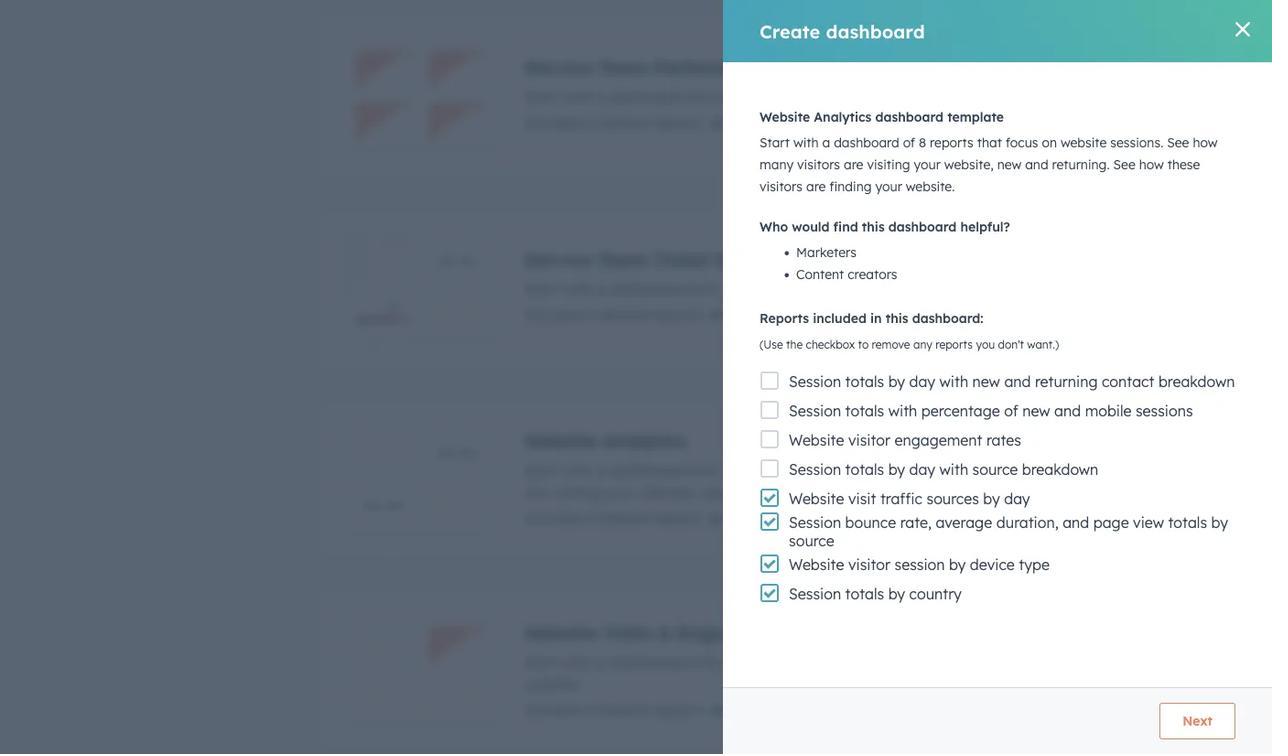 Task type: vqa. For each thing, say whether or not it's contained in the screenshot.
the reports within the 'Website Analytics Start with a dashboard of 8 reports that focus on website sessions. See how many visitors are visiting your website, new and returning. See how these visitors are finding your website.'
yes



Task type: describe. For each thing, give the bounding box(es) containing it.
reports
[[760, 310, 809, 326]]

by left 'device' on the right bottom
[[949, 555, 966, 574]]

helpful?
[[960, 219, 1010, 235]]

type
[[1019, 555, 1050, 574]]

8 inside website visits & engagements start with a dashboard of 8 reports that focus on quality of visits and engagements to your website.
[[706, 653, 715, 671]]

includes for service team ticket sla performance overview
[[524, 305, 583, 324]]

dashboard inside website visits & engagements start with a dashboard of 8 reports that focus on quality of visits and engagements to your website.
[[609, 653, 684, 671]]

2 vertical spatial day
[[1004, 490, 1030, 508]]

close image
[[1235, 22, 1250, 37]]

8 inside website analytics start with a dashboard of 8 reports that focus on website sessions. see how many visitors are visiting your website, new and returning. see how these visitors are finding your website.
[[706, 461, 715, 479]]

tickets.
[[1084, 280, 1133, 298]]

6 inside service team performance start with a dashboard of 6 reports that help to track how your service team is performing.
[[706, 87, 715, 106]]

new inside the start with a dashboard of 8 reports that focus on website sessions. see how many visitors are visiting your website, new and returning. see how these visitors are finding your website.
[[997, 156, 1022, 173]]

duration,
[[996, 513, 1059, 532]]

next
[[1182, 713, 1213, 729]]

service for service team performance
[[524, 55, 593, 78]]

start inside service team performance start with a dashboard of 6 reports that help to track how your service team is performing.
[[524, 87, 559, 106]]

a inside service team ticket sla performance overview start with a dashboard of 6 reports that track how your service team is handling tickets.
[[596, 280, 605, 298]]

includes for website analytics
[[524, 508, 583, 527]]

with inside the start with a dashboard of 8 reports that focus on website sessions. see how many visitors are visiting your website, new and returning. see how these visitors are finding your website.
[[793, 135, 819, 151]]

and inside website visits & engagements start with a dashboard of 8 reports that focus on quality of visits and engagements to your website.
[[977, 653, 1004, 671]]

dashboard inside website analytics start with a dashboard of 8 reports that focus on website sessions. see how many visitors are visiting your website, new and returning. see how these visitors are finding your website.
[[609, 461, 684, 479]]

website for engagement
[[789, 431, 844, 449]]

many inside website analytics start with a dashboard of 8 reports that focus on website sessions. see how many visitors are visiting your website, new and returning. see how these visitors are finding your website.
[[1052, 461, 1091, 479]]

of inside website analytics start with a dashboard of 8 reports that focus on website sessions. see how many visitors are visiting your website, new and returning. see how these visitors are finding your website.
[[688, 461, 702, 479]]

(use the checkbox to remove any reports you don't want.)
[[760, 338, 1059, 351]]

1 horizontal spatial breakdown
[[1158, 372, 1235, 391]]

8 inside the start with a dashboard of 8 reports that focus on website sessions. see how many visitors are visiting your website, new and returning. see how these visitors are finding your website.
[[919, 135, 926, 151]]

default for &
[[600, 701, 648, 719]]

visitors down session totals by day with source breakdown
[[936, 483, 985, 501]]

reports inside website analytics start with a dashboard of 8 reports that focus on website sessions. see how many visitors are visiting your website, new and returning. see how these visitors are finding your website.
[[719, 461, 769, 479]]

country
[[909, 585, 962, 603]]

a inside service team performance start with a dashboard of 6 reports that help to track how your service team is performing.
[[596, 87, 605, 106]]

default for ticket
[[600, 305, 648, 324]]

how inside service team ticket sla performance overview start with a dashboard of 6 reports that track how your service team is handling tickets.
[[845, 280, 873, 298]]

new inside website analytics start with a dashboard of 8 reports that focus on website sessions. see how many visitors are visiting your website, new and returning. see how these visitors are finding your website.
[[700, 483, 728, 501]]

by down website visitor session by device type
[[888, 585, 905, 603]]

device
[[970, 555, 1015, 574]]

bounce
[[845, 513, 896, 532]]

visitors up would
[[797, 156, 840, 173]]

sessions. inside website analytics start with a dashboard of 8 reports that focus on website sessions. see how many visitors are visiting your website, new and returning. see how these visitors are finding your website.
[[925, 461, 986, 479]]

service team ticket sla performance overview start with a dashboard of 6 reports that track how your service team is handling tickets.
[[524, 248, 1133, 298]]

these inside website analytics start with a dashboard of 8 reports that focus on website sessions. see how many visitors are visiting your website, new and returning. see how these visitors are finding your website.
[[894, 483, 932, 501]]

session for session totals by day with source breakdown
[[789, 460, 841, 479]]

and inside the start with a dashboard of 8 reports that focus on website sessions. see how many visitors are visiting your website, new and returning. see how these visitors are finding your website.
[[1025, 156, 1048, 173]]

template
[[947, 109, 1004, 125]]

that inside the start with a dashboard of 8 reports that focus on website sessions. see how many visitors are visiting your website, new and returning. see how these visitors are finding your website.
[[977, 135, 1002, 151]]

analytics for website analytics start with a dashboard of 8 reports that focus on website sessions. see how many visitors are visiting your website, new and returning. see how these visitors are finding your website.
[[603, 429, 687, 452]]

track inside service team ticket sla performance overview start with a dashboard of 6 reports that track how your service team is handling tickets.
[[805, 280, 841, 298]]

by inside session bounce rate, average duration, and page view totals by source
[[1211, 513, 1228, 532]]

visitor for engagement
[[848, 431, 890, 449]]

creators
[[848, 266, 897, 282]]

this for dashboard
[[862, 219, 885, 235]]

finding inside website analytics start with a dashboard of 8 reports that focus on website sessions. see how many visitors are visiting your website, new and returning. see how these visitors are finding your website.
[[1016, 483, 1064, 501]]

dashboard inside service team performance start with a dashboard of 6 reports that help to track how your service team is performing.
[[609, 87, 684, 106]]

with inside service team ticket sla performance overview start with a dashboard of 6 reports that track how your service team is handling tickets.
[[563, 280, 592, 298]]

visits
[[938, 653, 973, 671]]

and inside website analytics start with a dashboard of 8 reports that focus on website sessions. see how many visitors are visiting your website, new and returning. see how these visitors are finding your website.
[[732, 483, 758, 501]]

website visitor session by device type
[[789, 555, 1050, 574]]

website for session
[[789, 555, 844, 574]]

analytics for website analytics dashboard template
[[814, 109, 872, 125]]

sessions
[[1136, 402, 1193, 420]]

includes for website visits & engagements
[[524, 701, 583, 719]]

website visits & engagements start with a dashboard of 8 reports that focus on quality of visits and engagements to your website.
[[524, 621, 1156, 693]]

start inside website analytics start with a dashboard of 8 reports that focus on website sessions. see how many visitors are visiting your website, new and returning. see how these visitors are finding your website.
[[524, 461, 559, 479]]

with inside website analytics start with a dashboard of 8 reports that focus on website sessions. see how many visitors are visiting your website, new and returning. see how these visitors are finding your website.
[[563, 461, 592, 479]]

visitors up page
[[1095, 461, 1144, 479]]

reports inside service team ticket sla performance overview start with a dashboard of 6 reports that track how your service team is handling tickets.
[[719, 280, 769, 298]]

session bounce rate, average duration, and page view totals by source
[[789, 513, 1228, 550]]

focus inside website visits & engagements start with a dashboard of 8 reports that focus on quality of visits and engagements to your website.
[[805, 653, 843, 671]]

default for performance
[[600, 113, 648, 131]]

session for session totals by country
[[789, 585, 841, 603]]

don't
[[998, 338, 1024, 351]]

with inside service team performance start with a dashboard of 6 reports that help to track how your service team is performing.
[[563, 87, 592, 106]]

returning. inside the start with a dashboard of 8 reports that focus on website sessions. see how many visitors are visiting your website, new and returning. see how these visitors are finding your website.
[[1052, 156, 1110, 173]]

contact
[[1102, 372, 1154, 391]]

traffic
[[880, 490, 922, 508]]

your inside service team performance start with a dashboard of 6 reports that help to track how your service team is performing.
[[929, 87, 959, 106]]

view
[[1133, 513, 1164, 532]]

day for source
[[909, 460, 935, 479]]

finding inside the start with a dashboard of 8 reports that focus on website sessions. see how many visitors are visiting your website, new and returning. see how these visitors are finding your website.
[[829, 178, 872, 194]]

reports included in this dashboard:
[[760, 310, 983, 326]]

rates
[[986, 431, 1021, 449]]

dashboard inside the start with a dashboard of 8 reports that focus on website sessions. see how many visitors are visiting your website, new and returning. see how these visitors are finding your website.
[[834, 135, 899, 151]]

your inside website visits & engagements start with a dashboard of 8 reports that focus on quality of visits and engagements to your website.
[[1126, 653, 1156, 671]]

the
[[786, 338, 803, 351]]

percentage
[[921, 402, 1000, 420]]

who would find this dashboard helpful?
[[760, 219, 1010, 235]]

start inside the start with a dashboard of 8 reports that focus on website sessions. see how many visitors are visiting your website, new and returning. see how these visitors are finding your website.
[[760, 135, 790, 151]]

team inside service team performance start with a dashboard of 6 reports that help to track how your service team is performing.
[[1017, 87, 1053, 106]]

website analytics start with a dashboard of 8 reports that focus on website sessions. see how many visitors are visiting your website, new and returning. see how these visitors are finding your website.
[[524, 429, 1159, 501]]

by up average
[[983, 490, 1000, 508]]

(use
[[760, 338, 783, 351]]

of inside service team ticket sla performance overview start with a dashboard of 6 reports that track how your service team is handling tickets.
[[688, 280, 702, 298]]

find
[[833, 219, 858, 235]]

is inside service team ticket sla performance overview start with a dashboard of 6 reports that track how your service team is handling tickets.
[[1005, 280, 1016, 298]]

service inside service team ticket sla performance overview start with a dashboard of 6 reports that track how your service team is handling tickets.
[[912, 280, 961, 298]]

website for &
[[524, 621, 597, 644]]

session for session totals with percentage of new and mobile sessions
[[789, 402, 841, 420]]

source inside session bounce rate, average duration, and page view totals by source
[[789, 532, 834, 550]]

session totals by country
[[789, 585, 962, 603]]

session for session bounce rate, average duration, and page view totals by source
[[789, 513, 841, 532]]

engagements
[[1008, 653, 1103, 671]]

performance inside service team performance start with a dashboard of 6 reports that help to track how your service team is performing.
[[654, 55, 772, 78]]

includes 8 default reports for visits
[[524, 701, 702, 719]]

website analytics dashboard template
[[760, 109, 1004, 125]]

ticket
[[654, 248, 709, 270]]

quality
[[868, 653, 916, 671]]

rate,
[[900, 513, 932, 532]]

website. inside website analytics start with a dashboard of 8 reports that focus on website sessions. see how many visitors are visiting your website, new and returning. see how these visitors are finding your website.
[[1103, 483, 1159, 501]]

of inside service team performance start with a dashboard of 6 reports that help to track how your service team is performing.
[[688, 87, 702, 106]]

service team performance start with a dashboard of 6 reports that help to track how your service team is performing.
[[524, 55, 1152, 106]]

totals for session totals by country
[[845, 585, 884, 603]]

and inside session bounce rate, average duration, and page view totals by source
[[1063, 513, 1089, 532]]

reports inside website visits & engagements start with a dashboard of 8 reports that focus on quality of visits and engagements to your website.
[[719, 653, 769, 671]]

engagement
[[895, 431, 982, 449]]

visitor for session
[[848, 555, 890, 574]]

none checkbox containing service team performance
[[318, 13, 1188, 176]]

sources
[[927, 490, 979, 508]]

you
[[976, 338, 995, 351]]



Task type: locate. For each thing, give the bounding box(es) containing it.
1 includes from the top
[[524, 113, 583, 131]]

visitor
[[848, 431, 890, 449], [848, 555, 890, 574]]

day up the duration,
[[1004, 490, 1030, 508]]

0 vertical spatial many
[[760, 156, 794, 173]]

sessions. down performing.
[[1110, 135, 1163, 151]]

to
[[839, 87, 853, 106], [858, 338, 869, 351], [1107, 653, 1121, 671]]

start with a dashboard of 8 reports that focus on website sessions. see how many visitors are visiting your website, new and returning. see how these visitors are finding your website.
[[760, 135, 1218, 194]]

0 horizontal spatial breakdown
[[1022, 460, 1098, 479]]

0 vertical spatial finding
[[829, 178, 872, 194]]

1 vertical spatial sessions.
[[925, 461, 986, 479]]

1 horizontal spatial these
[[1167, 156, 1200, 173]]

1 horizontal spatial service
[[963, 87, 1013, 106]]

returning. down performing.
[[1052, 156, 1110, 173]]

on
[[1042, 135, 1057, 151], [847, 461, 864, 479], [847, 653, 864, 671]]

4 default from the top
[[600, 701, 648, 719]]

includes 6 default reports
[[524, 113, 702, 131], [524, 305, 702, 324]]

start inside service team ticket sla performance overview start with a dashboard of 6 reports that track how your service team is handling tickets.
[[524, 280, 559, 298]]

website,
[[944, 156, 994, 173], [639, 483, 696, 501]]

1 vertical spatial this
[[886, 310, 908, 326]]

sessions. up sources
[[925, 461, 986, 479]]

content
[[796, 266, 844, 282]]

service inside service team performance start with a dashboard of 6 reports that help to track how your service team is performing.
[[963, 87, 1013, 106]]

1 team from the top
[[598, 55, 648, 78]]

default
[[600, 113, 648, 131], [600, 305, 648, 324], [600, 508, 648, 527], [600, 701, 648, 719]]

2 default from the top
[[600, 305, 648, 324]]

that inside website visits & engagements start with a dashboard of 8 reports that focus on quality of visits and engagements to your website.
[[773, 653, 801, 671]]

session for session totals by day with new and returning contact breakdown
[[789, 372, 841, 391]]

checkbox
[[806, 338, 855, 351]]

0 vertical spatial visitor
[[848, 431, 890, 449]]

a
[[596, 87, 605, 106], [822, 135, 830, 151], [596, 280, 605, 298], [596, 461, 605, 479], [596, 653, 605, 671]]

finding up the duration,
[[1016, 483, 1064, 501]]

service for service team ticket sla performance overview
[[524, 248, 593, 270]]

0 vertical spatial team
[[1017, 87, 1053, 106]]

6 inside service team ticket sla performance overview start with a dashboard of 6 reports that track how your service team is handling tickets.
[[706, 280, 715, 298]]

team up dashboard:
[[965, 280, 1001, 298]]

includes for service team performance
[[524, 113, 583, 131]]

who
[[760, 219, 788, 235]]

team inside service team ticket sla performance overview start with a dashboard of 6 reports that track how your service team is handling tickets.
[[965, 280, 1001, 298]]

team for performance
[[598, 55, 648, 78]]

new
[[997, 156, 1022, 173], [972, 372, 1000, 391], [1022, 402, 1050, 420], [700, 483, 728, 501]]

day down any
[[909, 372, 935, 391]]

is inside service team performance start with a dashboard of 6 reports that help to track how your service team is performing.
[[1057, 87, 1068, 106]]

website up traffic at the right bottom
[[868, 461, 921, 479]]

1 horizontal spatial sessions.
[[1110, 135, 1163, 151]]

would
[[792, 219, 830, 235]]

2 session from the top
[[789, 402, 841, 420]]

by
[[888, 372, 905, 391], [888, 460, 905, 479], [983, 490, 1000, 508], [1211, 513, 1228, 532], [949, 555, 966, 574], [888, 585, 905, 603]]

3 session from the top
[[789, 460, 841, 479]]

1 vertical spatial day
[[909, 460, 935, 479]]

1 vertical spatial these
[[894, 483, 932, 501]]

0 vertical spatial these
[[1167, 156, 1200, 173]]

session
[[895, 555, 945, 574]]

1 vertical spatial track
[[805, 280, 841, 298]]

0 vertical spatial visiting
[[867, 156, 910, 173]]

by down remove
[[888, 372, 905, 391]]

on inside the start with a dashboard of 8 reports that focus on website sessions. see how many visitors are visiting your website, new and returning. see how these visitors are finding your website.
[[1042, 135, 1057, 151]]

to inside service team performance start with a dashboard of 6 reports that help to track how your service team is performing.
[[839, 87, 853, 106]]

reports inside service team performance start with a dashboard of 6 reports that help to track how your service team is performing.
[[719, 87, 769, 106]]

totals for session totals by day with new and returning contact breakdown
[[845, 372, 884, 391]]

reports inside the start with a dashboard of 8 reports that focus on website sessions. see how many visitors are visiting your website, new and returning. see how these visitors are finding your website.
[[930, 135, 974, 151]]

1 vertical spatial team
[[965, 280, 1001, 298]]

2 vertical spatial website.
[[524, 675, 580, 693]]

website for traffic
[[789, 490, 844, 508]]

1 vertical spatial performance
[[756, 248, 874, 270]]

any
[[913, 338, 932, 351]]

your inside service team ticket sla performance overview start with a dashboard of 6 reports that track how your service team is handling tickets.
[[877, 280, 908, 298]]

handling
[[1020, 280, 1080, 298]]

analytics inside website analytics start with a dashboard of 8 reports that focus on website sessions. see how many visitors are visiting your website, new and returning. see how these visitors are finding your website.
[[603, 429, 687, 452]]

0 horizontal spatial website.
[[524, 675, 580, 693]]

to down reports included in this dashboard:
[[858, 338, 869, 351]]

0 vertical spatial service
[[524, 55, 593, 78]]

start inside website visits & engagements start with a dashboard of 8 reports that focus on quality of visits and engagements to your website.
[[524, 653, 559, 671]]

None checkbox
[[318, 205, 1188, 368], [318, 397, 1188, 560], [318, 589, 1188, 752], [318, 205, 1188, 368], [318, 397, 1188, 560], [318, 589, 1188, 752]]

session totals with percentage of new and mobile sessions
[[789, 402, 1193, 420]]

performing.
[[1072, 87, 1152, 106]]

totals down remove
[[845, 372, 884, 391]]

to right engagements on the bottom of the page
[[1107, 653, 1121, 671]]

average
[[936, 513, 992, 532]]

includes 8 default reports
[[524, 508, 702, 527], [524, 701, 702, 719]]

2 includes 6 default reports from the top
[[524, 305, 702, 324]]

2 vertical spatial to
[[1107, 653, 1121, 671]]

default for start
[[600, 508, 648, 527]]

0 vertical spatial breakdown
[[1158, 372, 1235, 391]]

1 default from the top
[[600, 113, 648, 131]]

0 vertical spatial on
[[1042, 135, 1057, 151]]

next button
[[1160, 703, 1235, 739]]

1 horizontal spatial to
[[858, 338, 869, 351]]

is
[[1057, 87, 1068, 106], [1005, 280, 1016, 298]]

with inside website visits & engagements start with a dashboard of 8 reports that focus on quality of visits and engagements to your website.
[[563, 653, 592, 671]]

4 includes from the top
[[524, 701, 583, 719]]

1 vertical spatial service
[[912, 280, 961, 298]]

day for new
[[909, 372, 935, 391]]

visiting inside the start with a dashboard of 8 reports that focus on website sessions. see how many visitors are visiting your website, new and returning. see how these visitors are finding your website.
[[867, 156, 910, 173]]

totals for session totals with percentage of new and mobile sessions
[[845, 402, 884, 420]]

remove
[[872, 338, 910, 351]]

1 horizontal spatial website
[[1061, 135, 1107, 151]]

that inside service team ticket sla performance overview start with a dashboard of 6 reports that track how your service team is handling tickets.
[[773, 280, 801, 298]]

0 vertical spatial to
[[839, 87, 853, 106]]

includes 8 default reports for analytics
[[524, 508, 702, 527]]

website. inside website visits & engagements start with a dashboard of 8 reports that focus on quality of visits and engagements to your website.
[[524, 675, 580, 693]]

track up included
[[805, 280, 841, 298]]

0 horizontal spatial these
[[894, 483, 932, 501]]

1 vertical spatial service
[[524, 248, 593, 270]]

1 horizontal spatial website,
[[944, 156, 994, 173]]

website inside website analytics start with a dashboard of 8 reports that focus on website sessions. see how many visitors are visiting your website, new and returning. see how these visitors are finding your website.
[[524, 429, 597, 452]]

1 includes 8 default reports from the top
[[524, 508, 702, 527]]

0 horizontal spatial finding
[[829, 178, 872, 194]]

1 includes 6 default reports from the top
[[524, 113, 702, 131]]

website
[[1061, 135, 1107, 151], [868, 461, 921, 479]]

dashboard inside service team ticket sla performance overview start with a dashboard of 6 reports that track how your service team is handling tickets.
[[609, 280, 684, 298]]

0 horizontal spatial returning.
[[762, 483, 828, 501]]

session totals by day with new and returning contact breakdown
[[789, 372, 1235, 391]]

marketers content creators
[[796, 244, 897, 282]]

who would find this dashboard helpful? element
[[760, 242, 1235, 286]]

of
[[688, 87, 702, 106], [903, 135, 915, 151], [688, 280, 702, 298], [1004, 402, 1018, 420], [688, 461, 702, 479], [688, 653, 702, 671], [920, 653, 934, 671]]

website down performing.
[[1061, 135, 1107, 151]]

website for start
[[524, 429, 597, 452]]

1 vertical spatial finding
[[1016, 483, 1064, 501]]

1 horizontal spatial finding
[[1016, 483, 1064, 501]]

your
[[929, 87, 959, 106], [914, 156, 941, 173], [875, 178, 902, 194], [877, 280, 908, 298], [604, 483, 635, 501], [1068, 483, 1099, 501], [1126, 653, 1156, 671]]

1 vertical spatial focus
[[805, 461, 843, 479]]

sessions.
[[1110, 135, 1163, 151], [925, 461, 986, 479]]

0 vertical spatial day
[[909, 372, 935, 391]]

6
[[706, 87, 715, 106], [587, 113, 596, 131], [706, 280, 715, 298], [587, 305, 596, 324]]

website inside website visits & engagements start with a dashboard of 8 reports that focus on quality of visits and engagements to your website.
[[524, 621, 597, 644]]

team inside service team performance start with a dashboard of 6 reports that help to track how your service team is performing.
[[598, 55, 648, 78]]

returning.
[[1052, 156, 1110, 173], [762, 483, 828, 501]]

website, inside the start with a dashboard of 8 reports that focus on website sessions. see how many visitors are visiting your website, new and returning. see how these visitors are finding your website.
[[944, 156, 994, 173]]

this right in
[[886, 310, 908, 326]]

includes
[[524, 113, 583, 131], [524, 305, 583, 324], [524, 508, 583, 527], [524, 701, 583, 719]]

on inside website analytics start with a dashboard of 8 reports that focus on website sessions. see how many visitors are visiting your website, new and returning. see how these visitors are finding your website.
[[847, 461, 864, 479]]

0 horizontal spatial many
[[760, 156, 794, 173]]

how inside service team performance start with a dashboard of 6 reports that help to track how your service team is performing.
[[896, 87, 925, 106]]

0 vertical spatial includes 8 default reports
[[524, 508, 702, 527]]

0 horizontal spatial website,
[[639, 483, 696, 501]]

create
[[760, 20, 820, 43]]

totals up website visitor engagement rates
[[845, 402, 884, 420]]

see
[[1167, 135, 1189, 151], [1113, 156, 1135, 173], [990, 461, 1015, 479], [832, 483, 858, 501]]

1 vertical spatial includes 6 default reports
[[524, 305, 702, 324]]

sla
[[715, 248, 750, 270]]

1 vertical spatial website
[[868, 461, 921, 479]]

track up website analytics dashboard template
[[857, 87, 892, 106]]

1 vertical spatial to
[[858, 338, 869, 351]]

1 vertical spatial many
[[1052, 461, 1091, 479]]

0 vertical spatial returning.
[[1052, 156, 1110, 173]]

website visitor engagement rates
[[789, 431, 1021, 449]]

0 horizontal spatial source
[[789, 532, 834, 550]]

0 horizontal spatial is
[[1005, 280, 1016, 298]]

1 horizontal spatial is
[[1057, 87, 1068, 106]]

totals up 'visit'
[[845, 460, 884, 479]]

2 includes from the top
[[524, 305, 583, 324]]

1 vertical spatial breakdown
[[1022, 460, 1098, 479]]

that inside website analytics start with a dashboard of 8 reports that focus on website sessions. see how many visitors are visiting your website, new and returning. see how these visitors are finding your website.
[[773, 461, 801, 479]]

in
[[870, 310, 882, 326]]

analytics
[[814, 109, 872, 125], [603, 429, 687, 452]]

returning. inside website analytics start with a dashboard of 8 reports that focus on website sessions. see how many visitors are visiting your website, new and returning. see how these visitors are finding your website.
[[762, 483, 828, 501]]

2 vertical spatial focus
[[805, 653, 843, 671]]

dashboard:
[[912, 310, 983, 326]]

1 vertical spatial is
[[1005, 280, 1016, 298]]

0 vertical spatial source
[[972, 460, 1018, 479]]

5 session from the top
[[789, 585, 841, 603]]

0 vertical spatial website
[[1061, 135, 1107, 151]]

service
[[963, 87, 1013, 106], [912, 280, 961, 298]]

website inside the start with a dashboard of 8 reports that focus on website sessions. see how many visitors are visiting your website, new and returning. see how these visitors are finding your website.
[[1061, 135, 1107, 151]]

2 service from the top
[[524, 248, 593, 270]]

1 session from the top
[[789, 372, 841, 391]]

website visit traffic sources by day
[[789, 490, 1030, 508]]

many up who
[[760, 156, 794, 173]]

mobile
[[1085, 402, 1131, 420]]

service up template
[[963, 87, 1013, 106]]

visiting
[[867, 156, 910, 173], [551, 483, 600, 501]]

on inside website visits & engagements start with a dashboard of 8 reports that focus on quality of visits and engagements to your website.
[[847, 653, 864, 671]]

visitors
[[797, 156, 840, 173], [760, 178, 803, 194], [1095, 461, 1144, 479], [936, 483, 985, 501]]

track inside service team performance start with a dashboard of 6 reports that help to track how your service team is performing.
[[857, 87, 892, 106]]

1 vertical spatial visitor
[[848, 555, 890, 574]]

1 horizontal spatial visiting
[[867, 156, 910, 173]]

0 vertical spatial sessions.
[[1110, 135, 1163, 151]]

performance down create
[[654, 55, 772, 78]]

performance inside service team ticket sla performance overview start with a dashboard of 6 reports that track how your service team is handling tickets.
[[756, 248, 874, 270]]

source left bounce on the bottom
[[789, 532, 834, 550]]

team
[[1017, 87, 1053, 106], [965, 280, 1001, 298]]

website for dashboard
[[760, 109, 810, 125]]

0 horizontal spatial service
[[912, 280, 961, 298]]

website, inside website analytics start with a dashboard of 8 reports that focus on website sessions. see how many visitors are visiting your website, new and returning. see how these visitors are finding your website.
[[639, 483, 696, 501]]

marketers
[[796, 244, 857, 260]]

website inside website analytics start with a dashboard of 8 reports that focus on website sessions. see how many visitors are visiting your website, new and returning. see how these visitors are finding your website.
[[868, 461, 921, 479]]

these inside the start with a dashboard of 8 reports that focus on website sessions. see how many visitors are visiting your website, new and returning. see how these visitors are finding your website.
[[1167, 156, 1200, 173]]

this right find
[[862, 219, 885, 235]]

performance down would
[[756, 248, 874, 270]]

2 visitor from the top
[[848, 555, 890, 574]]

0 vertical spatial focus
[[1006, 135, 1038, 151]]

2 includes 8 default reports from the top
[[524, 701, 702, 719]]

0 vertical spatial service
[[963, 87, 1013, 106]]

1 horizontal spatial this
[[886, 310, 908, 326]]

breakdown up the duration,
[[1022, 460, 1098, 479]]

want.)
[[1027, 338, 1059, 351]]

help
[[805, 87, 834, 106]]

1 horizontal spatial track
[[857, 87, 892, 106]]

these
[[1167, 156, 1200, 173], [894, 483, 932, 501]]

2 horizontal spatial website.
[[1103, 483, 1159, 501]]

by right view
[[1211, 513, 1228, 532]]

1 vertical spatial on
[[847, 461, 864, 479]]

finding
[[829, 178, 872, 194], [1016, 483, 1064, 501]]

finding up find
[[829, 178, 872, 194]]

service inside service team ticket sla performance overview start with a dashboard of 6 reports that track how your service team is handling tickets.
[[524, 248, 593, 270]]

focus inside the start with a dashboard of 8 reports that focus on website sessions. see how many visitors are visiting your website, new and returning. see how these visitors are finding your website.
[[1006, 135, 1038, 151]]

source down rates
[[972, 460, 1018, 479]]

0 horizontal spatial website
[[868, 461, 921, 479]]

returning
[[1035, 372, 1098, 391]]

website. inside the start with a dashboard of 8 reports that focus on website sessions. see how many visitors are visiting your website, new and returning. see how these visitors are finding your website.
[[906, 178, 955, 194]]

a inside website visits & engagements start with a dashboard of 8 reports that focus on quality of visits and engagements to your website.
[[596, 653, 605, 671]]

visiting inside website analytics start with a dashboard of 8 reports that focus on website sessions. see how many visitors are visiting your website, new and returning. see how these visitors are finding your website.
[[551, 483, 600, 501]]

session totals by day with source breakdown
[[789, 460, 1098, 479]]

team left performing.
[[1017, 87, 1053, 106]]

0 horizontal spatial this
[[862, 219, 885, 235]]

focus inside website analytics start with a dashboard of 8 reports that focus on website sessions. see how many visitors are visiting your website, new and returning. see how these visitors are finding your website.
[[805, 461, 843, 479]]

visitor up 'visit'
[[848, 431, 890, 449]]

2 vertical spatial on
[[847, 653, 864, 671]]

includes 6 default reports for ticket
[[524, 305, 702, 324]]

0 vertical spatial website.
[[906, 178, 955, 194]]

overview
[[880, 248, 967, 270]]

service inside service team performance start with a dashboard of 6 reports that help to track how your service team is performing.
[[524, 55, 593, 78]]

1 horizontal spatial returning.
[[1052, 156, 1110, 173]]

0 vertical spatial is
[[1057, 87, 1068, 106]]

website
[[760, 109, 810, 125], [524, 429, 597, 452], [789, 431, 844, 449], [789, 490, 844, 508], [789, 555, 844, 574], [524, 621, 597, 644]]

included
[[813, 310, 867, 326]]

&
[[658, 621, 672, 644]]

is left performing.
[[1057, 87, 1068, 106]]

a inside website analytics start with a dashboard of 8 reports that focus on website sessions. see how many visitors are visiting your website, new and returning. see how these visitors are finding your website.
[[596, 461, 605, 479]]

page
[[1093, 513, 1129, 532]]

of inside the start with a dashboard of 8 reports that focus on website sessions. see how many visitors are visiting your website, new and returning. see how these visitors are finding your website.
[[903, 135, 915, 151]]

start
[[524, 87, 559, 106], [760, 135, 790, 151], [524, 280, 559, 298], [524, 461, 559, 479], [524, 653, 559, 671]]

1 horizontal spatial website.
[[906, 178, 955, 194]]

focus
[[1006, 135, 1038, 151], [805, 461, 843, 479], [805, 653, 843, 671]]

to right help
[[839, 87, 853, 106]]

totals inside session bounce rate, average duration, and page view totals by source
[[1168, 513, 1207, 532]]

to inside website visits & engagements start with a dashboard of 8 reports that focus on quality of visits and engagements to your website.
[[1107, 653, 1121, 671]]

visit
[[848, 490, 876, 508]]

1 vertical spatial analytics
[[603, 429, 687, 452]]

0 horizontal spatial analytics
[[603, 429, 687, 452]]

1 vertical spatial includes 8 default reports
[[524, 701, 702, 719]]

breakdown
[[1158, 372, 1235, 391], [1022, 460, 1098, 479]]

0 vertical spatial team
[[598, 55, 648, 78]]

totals for session totals by day with source breakdown
[[845, 460, 884, 479]]

4 session from the top
[[789, 513, 841, 532]]

0 vertical spatial includes 6 default reports
[[524, 113, 702, 131]]

sessions. inside the start with a dashboard of 8 reports that focus on website sessions. see how many visitors are visiting your website, new and returning. see how these visitors are finding your website.
[[1110, 135, 1163, 151]]

2 horizontal spatial to
[[1107, 653, 1121, 671]]

day up website visit traffic sources by day
[[909, 460, 935, 479]]

performance
[[654, 55, 772, 78], [756, 248, 874, 270]]

0 vertical spatial website,
[[944, 156, 994, 173]]

visitors up who
[[760, 178, 803, 194]]

1 horizontal spatial many
[[1052, 461, 1091, 479]]

0 vertical spatial track
[[857, 87, 892, 106]]

session
[[789, 372, 841, 391], [789, 402, 841, 420], [789, 460, 841, 479], [789, 513, 841, 532], [789, 585, 841, 603]]

by up traffic at the right bottom
[[888, 460, 905, 479]]

this for dashboard:
[[886, 310, 908, 326]]

1 vertical spatial website.
[[1103, 483, 1159, 501]]

1 visitor from the top
[[848, 431, 890, 449]]

many inside the start with a dashboard of 8 reports that focus on website sessions. see how many visitors are visiting your website, new and returning. see how these visitors are finding your website.
[[760, 156, 794, 173]]

0 vertical spatial analytics
[[814, 109, 872, 125]]

service up dashboard:
[[912, 280, 961, 298]]

0 horizontal spatial track
[[805, 280, 841, 298]]

totals
[[845, 372, 884, 391], [845, 402, 884, 420], [845, 460, 884, 479], [1168, 513, 1207, 532], [845, 585, 884, 603]]

0 horizontal spatial visiting
[[551, 483, 600, 501]]

breakdown up sessions
[[1158, 372, 1235, 391]]

visitor up session totals by country
[[848, 555, 890, 574]]

reports
[[719, 87, 769, 106], [652, 113, 702, 131], [930, 135, 974, 151], [719, 280, 769, 298], [652, 305, 702, 324], [935, 338, 973, 351], [719, 461, 769, 479], [653, 508, 702, 527], [719, 653, 769, 671], [653, 701, 702, 719]]

1 vertical spatial returning.
[[762, 483, 828, 501]]

team
[[598, 55, 648, 78], [598, 248, 648, 270]]

returning. left 'visit'
[[762, 483, 828, 501]]

session inside session bounce rate, average duration, and page view totals by source
[[789, 513, 841, 532]]

1 vertical spatial source
[[789, 532, 834, 550]]

0 vertical spatial this
[[862, 219, 885, 235]]

totals down website visitor session by device type
[[845, 585, 884, 603]]

3 default from the top
[[600, 508, 648, 527]]

engagements
[[678, 621, 804, 644]]

create dashboard
[[760, 20, 925, 43]]

0 vertical spatial performance
[[654, 55, 772, 78]]

this
[[862, 219, 885, 235], [886, 310, 908, 326]]

0 horizontal spatial team
[[965, 280, 1001, 298]]

1 horizontal spatial source
[[972, 460, 1018, 479]]

team for ticket
[[598, 248, 648, 270]]

team inside service team ticket sla performance overview start with a dashboard of 6 reports that track how your service team is handling tickets.
[[598, 248, 648, 270]]

totals right view
[[1168, 513, 1207, 532]]

1 horizontal spatial team
[[1017, 87, 1053, 106]]

0 horizontal spatial sessions.
[[925, 461, 986, 479]]

3 includes from the top
[[524, 508, 583, 527]]

that inside service team performance start with a dashboard of 6 reports that help to track how your service team is performing.
[[773, 87, 801, 106]]

8
[[919, 135, 926, 151], [706, 461, 715, 479], [587, 508, 596, 527], [706, 653, 715, 671], [587, 701, 596, 719]]

0 horizontal spatial to
[[839, 87, 853, 106]]

visits
[[603, 621, 653, 644]]

includes 6 default reports for performance
[[524, 113, 702, 131]]

1 vertical spatial team
[[598, 248, 648, 270]]

2 team from the top
[[598, 248, 648, 270]]

None checkbox
[[318, 13, 1188, 176]]

many up the duration,
[[1052, 461, 1091, 479]]

1 horizontal spatial analytics
[[814, 109, 872, 125]]

1 vertical spatial website,
[[639, 483, 696, 501]]

and
[[1025, 156, 1048, 173], [1004, 372, 1031, 391], [1054, 402, 1081, 420], [732, 483, 758, 501], [1063, 513, 1089, 532], [977, 653, 1004, 671]]

is left handling
[[1005, 280, 1016, 298]]

1 vertical spatial visiting
[[551, 483, 600, 501]]

a inside the start with a dashboard of 8 reports that focus on website sessions. see how many visitors are visiting your website, new and returning. see how these visitors are finding your website.
[[822, 135, 830, 151]]

1 service from the top
[[524, 55, 593, 78]]

day
[[909, 372, 935, 391], [909, 460, 935, 479], [1004, 490, 1030, 508]]



